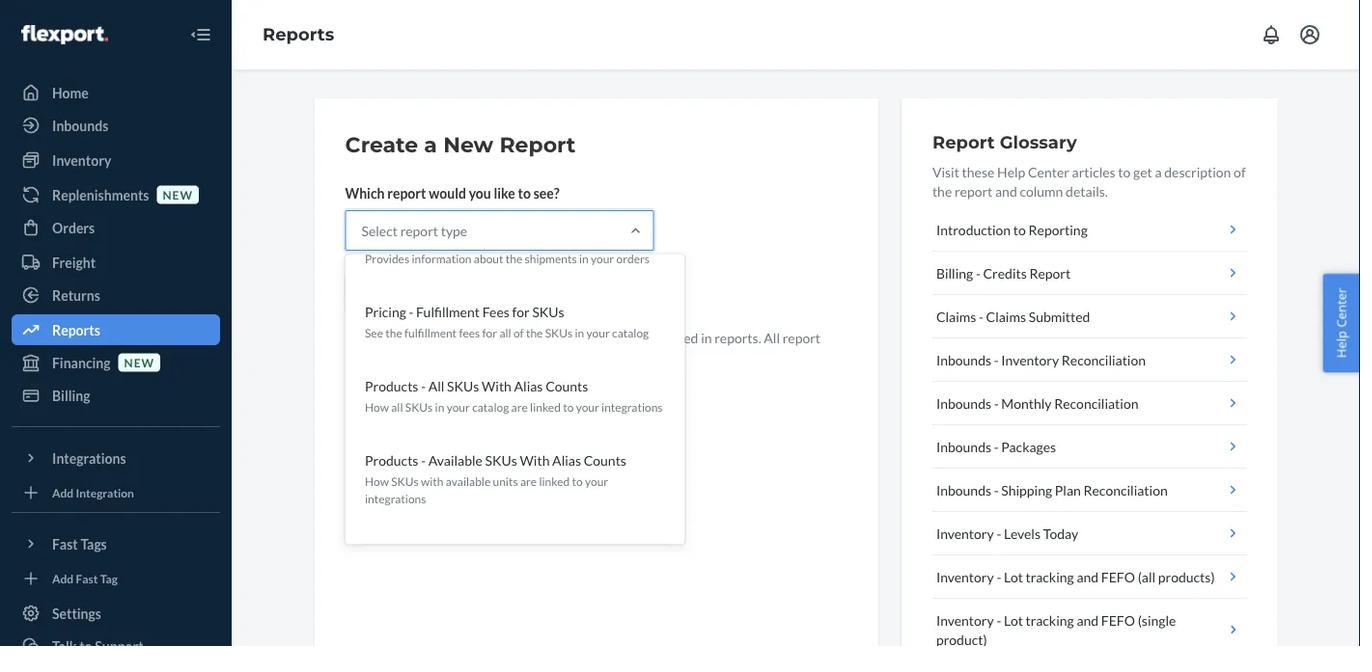Task type: describe. For each thing, give the bounding box(es) containing it.
- for products - available skus with alias counts how skus with available units are linked to your integrations
[[421, 452, 425, 469]]

report glossary
[[933, 131, 1077, 153]]

it
[[345, 330, 354, 346]]

freight link
[[12, 247, 220, 278]]

your left orders
[[590, 252, 614, 266]]

home link
[[12, 77, 220, 108]]

reflected
[[645, 330, 699, 346]]

2
[[445, 330, 453, 346]]

alias for products - all skus with alias counts
[[514, 378, 543, 394]]

tracking for (single
[[1026, 613, 1074, 629]]

report left type
[[400, 223, 438, 239]]

add for add integration
[[52, 486, 74, 500]]

help inside visit these help center articles to get a description of the report and column details.
[[997, 164, 1026, 180]]

orders
[[616, 252, 649, 266]]

2 claims from the left
[[986, 308, 1026, 325]]

which
[[345, 185, 385, 201]]

reporting
[[1029, 222, 1088, 238]]

1 horizontal spatial reports link
[[263, 24, 334, 45]]

products - all skus with alias counts how all skus in your catalog are linked to your integrations
[[365, 378, 662, 415]]

pricing - fulfillment fees for skus see the fulfillment fees for all of the skus in your catalog
[[365, 304, 649, 340]]

tags
[[81, 536, 107, 553]]

- for inbounds - shipping plan reconciliation
[[994, 482, 999, 499]]

in inside products - all skus with alias counts how all skus in your catalog are linked to your integrations
[[435, 401, 444, 415]]

in right shipments
[[579, 252, 588, 266]]

report inside visit these help center articles to get a description of the report and column details.
[[955, 183, 993, 199]]

select report type
[[362, 223, 467, 239]]

would
[[429, 185, 466, 201]]

add fast tag link
[[12, 568, 220, 591]]

inventory inside button
[[1002, 352, 1059, 368]]

1 vertical spatial fast
[[76, 572, 98, 586]]

are inside products - available skus with alias counts how skus with available units are linked to your integrations
[[520, 475, 537, 489]]

to right like at the top left of the page
[[518, 185, 531, 201]]

- for inventory - levels today
[[997, 526, 1002, 542]]

1 horizontal spatial report
[[933, 131, 995, 153]]

get
[[1134, 164, 1153, 180]]

new for replenishments
[[163, 188, 193, 202]]

fast inside dropdown button
[[52, 536, 78, 553]]

the right about
[[505, 252, 522, 266]]

are inside products - all skus with alias counts how all skus in your catalog are linked to your integrations
[[511, 401, 527, 415]]

2 vertical spatial with
[[520, 544, 549, 560]]

returns link
[[12, 280, 220, 311]]

0 horizontal spatial information
[[411, 252, 471, 266]]

inbounds - inventory reconciliation
[[937, 352, 1146, 368]]

inbounds for inbounds - packages
[[937, 439, 992, 455]]

to inside products - all skus with alias counts how all skus in your catalog are linked to your integrations
[[563, 401, 573, 415]]

0 horizontal spatial reports
[[52, 322, 100, 338]]

introduction
[[937, 222, 1011, 238]]

new inside it may take up to 2 hours for new information to be reflected in reports. all report time fields are in universal time (utc).
[[512, 330, 537, 346]]

settings
[[52, 606, 101, 622]]

and for inventory - lot tracking and fefo (all products)
[[1077, 569, 1099, 586]]

the up time
[[526, 326, 543, 340]]

fulfillment
[[416, 304, 479, 320]]

of inside visit these help center articles to get a description of the report and column details.
[[1234, 164, 1246, 180]]

integration
[[76, 486, 134, 500]]

help center
[[1333, 288, 1350, 359]]

1 claims from the left
[[937, 308, 977, 325]]

products - available skus with alias counts how skus with available units are linked to your integrations
[[365, 452, 626, 506]]

and inside visit these help center articles to get a description of the report and column details.
[[995, 183, 1017, 199]]

claims - claims submitted
[[937, 308, 1091, 325]]

levels
[[1004, 526, 1041, 542]]

lot for inventory - lot tracking and fefo (all products)
[[1004, 569, 1023, 586]]

fast tags
[[52, 536, 107, 553]]

- for inventory - lot tracking and fefo (all products)
[[997, 569, 1002, 586]]

inventory link
[[12, 145, 220, 176]]

pricing
[[365, 304, 406, 320]]

2 vertical spatial reconciliation
[[1084, 482, 1168, 499]]

(single
[[1138, 613, 1176, 629]]

today
[[1044, 526, 1079, 542]]

inventory - levels today button
[[933, 513, 1247, 556]]

with
[[421, 475, 443, 489]]

home
[[52, 84, 89, 101]]

counts for products - all skus with alias counts
[[545, 378, 588, 394]]

and for inventory - lot tracking and fefo (single product)
[[1077, 613, 1099, 629]]

type
[[441, 223, 467, 239]]

billing - credits report button
[[933, 252, 1247, 295]]

description
[[1165, 164, 1231, 180]]

integrations
[[52, 450, 126, 467]]

column
[[1020, 183, 1063, 199]]

- for products - available skus with no aliases
[[421, 544, 425, 560]]

your down it may take up to 2 hours for new information to be reflected in reports. all report time fields are in universal time (utc).
[[576, 401, 599, 415]]

orders link
[[12, 212, 220, 243]]

inventory for inventory
[[52, 152, 111, 168]]

inbounds for inbounds - shipping plan reconciliation
[[937, 482, 992, 499]]

center inside visit these help center articles to get a description of the report and column details.
[[1028, 164, 1070, 180]]

inbounds for inbounds - inventory reconciliation
[[937, 352, 992, 368]]

plan
[[1055, 482, 1081, 499]]

see
[[365, 326, 383, 340]]

add fast tag
[[52, 572, 118, 586]]

take
[[384, 330, 410, 346]]

in inside pricing - fulfillment fees for skus see the fulfillment fees for all of the skus in your catalog
[[575, 326, 584, 340]]

be
[[628, 330, 642, 346]]

settings link
[[12, 599, 220, 630]]

products - available skus with no aliases
[[365, 544, 614, 560]]

how for products - all skus with alias counts
[[365, 401, 389, 415]]

products)
[[1159, 569, 1215, 586]]

create a new report
[[345, 132, 576, 158]]

with for products - available skus with alias counts
[[520, 452, 549, 469]]

linked inside products - available skus with alias counts how skus with available units are linked to your integrations
[[539, 475, 569, 489]]

introduction to reporting
[[937, 222, 1088, 238]]

products for products - all skus with alias counts
[[365, 378, 418, 394]]

add integration link
[[12, 482, 220, 505]]

inbounds - shipping plan reconciliation
[[937, 482, 1168, 499]]

inventory for inventory - levels today
[[937, 526, 994, 542]]

- for pricing - fulfillment fees for skus see the fulfillment fees for all of the skus in your catalog
[[408, 304, 413, 320]]

report inside it may take up to 2 hours for new information to be reflected in reports. all report time fields are in universal time (utc).
[[783, 330, 821, 346]]

your inside products - available skus with alias counts how skus with available units are linked to your integrations
[[585, 475, 608, 489]]

like
[[494, 185, 515, 201]]

inventory - lot tracking and fefo (all products)
[[937, 569, 1215, 586]]

inventory for inventory - lot tracking and fefo (all products)
[[937, 569, 994, 586]]

with for products - all skus with alias counts
[[481, 378, 511, 394]]

inbounds link
[[12, 110, 220, 141]]

integrations inside products - all skus with alias counts how all skus in your catalog are linked to your integrations
[[601, 401, 662, 415]]

inventory for inventory - lot tracking and fefo (single product)
[[937, 613, 994, 629]]

integrations inside products - available skus with alias counts how skus with available units are linked to your integrations
[[365, 492, 426, 506]]

select
[[362, 223, 398, 239]]

you
[[469, 185, 491, 201]]

about
[[473, 252, 503, 266]]

close navigation image
[[189, 23, 212, 46]]

tracking for (all
[[1026, 569, 1074, 586]]

shipping
[[1002, 482, 1053, 499]]

center inside button
[[1333, 288, 1350, 328]]

all inside products - all skus with alias counts how all skus in your catalog are linked to your integrations
[[391, 401, 403, 415]]

tag
[[100, 572, 118, 586]]

(all
[[1138, 569, 1156, 586]]

available for products - available skus with no aliases
[[428, 544, 482, 560]]

all inside it may take up to 2 hours for new information to be reflected in reports. all report time fields are in universal time (utc).
[[764, 330, 780, 346]]

monthly
[[1002, 395, 1052, 412]]

orders
[[52, 220, 95, 236]]

claims - claims submitted button
[[933, 295, 1247, 339]]

add integration
[[52, 486, 134, 500]]

billing - credits report
[[937, 265, 1071, 281]]



Task type: locate. For each thing, give the bounding box(es) containing it.
1 horizontal spatial help
[[1333, 331, 1350, 359]]

up
[[413, 330, 428, 346]]

reconciliation down inbounds - packages button
[[1084, 482, 1168, 499]]

1 vertical spatial are
[[511, 401, 527, 415]]

fees
[[482, 304, 509, 320]]

0 vertical spatial center
[[1028, 164, 1070, 180]]

lot down inventory - lot tracking and fefo (all products)
[[1004, 613, 1023, 629]]

counts inside products - all skus with alias counts how all skus in your catalog are linked to your integrations
[[545, 378, 588, 394]]

reconciliation inside button
[[1055, 395, 1139, 412]]

2 vertical spatial products
[[365, 544, 418, 560]]

inventory - lot tracking and fefo (single product)
[[937, 613, 1176, 647]]

- for billing - credits report
[[976, 265, 981, 281]]

the right see
[[385, 326, 402, 340]]

products for products - available skus with alias counts
[[365, 452, 418, 469]]

- for inbounds - packages
[[994, 439, 999, 455]]

inbounds - packages
[[937, 439, 1056, 455]]

products
[[365, 378, 418, 394], [365, 452, 418, 469], [365, 544, 418, 560]]

inventory inside inventory - lot tracking and fefo (single product)
[[937, 613, 994, 629]]

provides
[[365, 252, 409, 266]]

1 horizontal spatial alias
[[552, 452, 581, 469]]

billing inside button
[[937, 265, 974, 281]]

0 vertical spatial information
[[411, 252, 471, 266]]

0 vertical spatial with
[[481, 378, 511, 394]]

new for financing
[[124, 356, 155, 370]]

1 horizontal spatial integrations
[[601, 401, 662, 415]]

0 vertical spatial of
[[1234, 164, 1246, 180]]

1 vertical spatial all
[[428, 378, 444, 394]]

report down reporting
[[1030, 265, 1071, 281]]

fefo inside inventory - lot tracking and fefo (single product)
[[1102, 613, 1135, 629]]

with down time
[[481, 378, 511, 394]]

tracking
[[1026, 569, 1074, 586], [1026, 613, 1074, 629]]

are right units
[[520, 475, 537, 489]]

1 vertical spatial counts
[[583, 452, 626, 469]]

how left with
[[365, 475, 389, 489]]

- for inbounds - monthly reconciliation
[[994, 395, 999, 412]]

and down inventory - levels today button on the bottom right of the page
[[1077, 569, 1099, 586]]

to left 2
[[430, 330, 443, 346]]

aliases
[[572, 544, 614, 560]]

1 vertical spatial with
[[520, 452, 549, 469]]

of
[[1234, 164, 1246, 180], [513, 326, 523, 340]]

catalog down orders
[[612, 326, 649, 340]]

0 vertical spatial and
[[995, 183, 1017, 199]]

0 vertical spatial reconciliation
[[1062, 352, 1146, 368]]

0 vertical spatial reports
[[263, 24, 334, 45]]

are down time
[[511, 401, 527, 415]]

1 add from the top
[[52, 486, 74, 500]]

1 vertical spatial tracking
[[1026, 613, 1074, 629]]

0 vertical spatial a
[[424, 132, 437, 158]]

0 vertical spatial products
[[365, 378, 418, 394]]

shipments
[[524, 252, 577, 266]]

available inside products - available skus with alias counts how skus with available units are linked to your integrations
[[428, 452, 482, 469]]

freight
[[52, 254, 96, 271]]

articles
[[1072, 164, 1116, 180]]

0 horizontal spatial a
[[424, 132, 437, 158]]

to left get
[[1118, 164, 1131, 180]]

0 vertical spatial tracking
[[1026, 569, 1074, 586]]

a inside visit these help center articles to get a description of the report and column details.
[[1155, 164, 1162, 180]]

inventory up monthly on the right bottom of page
[[1002, 352, 1059, 368]]

1 vertical spatial reports
[[52, 322, 100, 338]]

inbounds for inbounds
[[52, 117, 108, 134]]

2 products from the top
[[365, 452, 418, 469]]

claims down credits
[[986, 308, 1026, 325]]

information down type
[[411, 252, 471, 266]]

to left reporting
[[1014, 222, 1026, 238]]

new
[[163, 188, 193, 202], [512, 330, 537, 346], [124, 356, 155, 370]]

1 vertical spatial catalog
[[472, 401, 509, 415]]

inventory left levels
[[937, 526, 994, 542]]

in left reports.
[[701, 330, 712, 346]]

returns
[[52, 287, 100, 304]]

0 vertical spatial available
[[428, 452, 482, 469]]

to up aliases
[[572, 475, 582, 489]]

2 add from the top
[[52, 572, 74, 586]]

1 horizontal spatial center
[[1333, 288, 1350, 328]]

inventory - lot tracking and fefo (single product) button
[[933, 600, 1247, 647]]

0 horizontal spatial of
[[513, 326, 523, 340]]

replenishments
[[52, 187, 149, 203]]

information inside it may take up to 2 hours for new information to be reflected in reports. all report time fields are in universal time (utc).
[[540, 330, 610, 346]]

billing for billing - credits report
[[937, 265, 974, 281]]

0 horizontal spatial reports link
[[12, 315, 220, 346]]

the down visit
[[933, 183, 952, 199]]

0 vertical spatial catalog
[[612, 326, 649, 340]]

inbounds - inventory reconciliation button
[[933, 339, 1247, 382]]

available down the available
[[428, 544, 482, 560]]

packages
[[1002, 439, 1056, 455]]

all right reports.
[[764, 330, 780, 346]]

billing
[[937, 265, 974, 281], [52, 388, 90, 404]]

1 vertical spatial all
[[391, 401, 403, 415]]

0 vertical spatial billing
[[937, 265, 974, 281]]

universal
[[444, 349, 501, 365]]

fields
[[374, 349, 406, 365]]

inventory up replenishments
[[52, 152, 111, 168]]

1 vertical spatial of
[[513, 326, 523, 340]]

new up orders "link"
[[163, 188, 193, 202]]

tracking down inventory - lot tracking and fefo (all products)
[[1026, 613, 1074, 629]]

inbounds for inbounds - monthly reconciliation
[[937, 395, 992, 412]]

- for inbounds - inventory reconciliation
[[994, 352, 999, 368]]

report right reports.
[[783, 330, 821, 346]]

products inside products - available skus with alias counts how skus with available units are linked to your integrations
[[365, 452, 418, 469]]

0 horizontal spatial billing
[[52, 388, 90, 404]]

0 vertical spatial fefo
[[1102, 569, 1135, 586]]

new up time
[[512, 330, 537, 346]]

2 available from the top
[[428, 544, 482, 560]]

1 horizontal spatial all
[[499, 326, 511, 340]]

are
[[409, 349, 428, 365], [511, 401, 527, 415], [520, 475, 537, 489]]

with inside products - available skus with alias counts how skus with available units are linked to your integrations
[[520, 452, 549, 469]]

may
[[357, 330, 382, 346]]

available
[[428, 452, 482, 469], [428, 544, 482, 560]]

1 vertical spatial information
[[540, 330, 610, 346]]

alias for products - available skus with alias counts
[[552, 452, 581, 469]]

catalog inside products - all skus with alias counts how all skus in your catalog are linked to your integrations
[[472, 401, 509, 415]]

reconciliation down the inbounds - inventory reconciliation button
[[1055, 395, 1139, 412]]

1 fefo from the top
[[1102, 569, 1135, 586]]

0 vertical spatial integrations
[[601, 401, 662, 415]]

new up billing link
[[124, 356, 155, 370]]

it may take up to 2 hours for new information to be reflected in reports. all report time fields are in universal time (utc).
[[345, 330, 821, 365]]

counts inside products - available skus with alias counts how skus with available units are linked to your integrations
[[583, 452, 626, 469]]

2 vertical spatial are
[[520, 475, 537, 489]]

- inside products - available skus with alias counts how skus with available units are linked to your integrations
[[421, 452, 425, 469]]

your up aliases
[[585, 475, 608, 489]]

lot
[[1004, 569, 1023, 586], [1004, 613, 1023, 629]]

alias down products - all skus with alias counts how all skus in your catalog are linked to your integrations
[[552, 452, 581, 469]]

0 vertical spatial reports link
[[263, 24, 334, 45]]

to inside products - available skus with alias counts how skus with available units are linked to your integrations
[[572, 475, 582, 489]]

to inside the introduction to reporting button
[[1014, 222, 1026, 238]]

to down (utc).
[[563, 401, 573, 415]]

report up these
[[933, 131, 995, 153]]

1 products from the top
[[365, 378, 418, 394]]

report for create a new report
[[500, 132, 576, 158]]

1 horizontal spatial information
[[540, 330, 610, 346]]

in left be
[[575, 326, 584, 340]]

0 horizontal spatial center
[[1028, 164, 1070, 180]]

how inside products - available skus with alias counts how skus with available units are linked to your integrations
[[365, 475, 389, 489]]

1 vertical spatial a
[[1155, 164, 1162, 180]]

report up see?
[[500, 132, 576, 158]]

2 fefo from the top
[[1102, 613, 1135, 629]]

the inside visit these help center articles to get a description of the report and column details.
[[933, 183, 952, 199]]

create
[[345, 132, 418, 158]]

0 vertical spatial fast
[[52, 536, 78, 553]]

and down inventory - lot tracking and fefo (all products) button
[[1077, 613, 1099, 629]]

reconciliation for inbounds - inventory reconciliation
[[1062, 352, 1146, 368]]

of up time
[[513, 326, 523, 340]]

0 horizontal spatial alias
[[514, 378, 543, 394]]

available up the available
[[428, 452, 482, 469]]

with down products - all skus with alias counts how all skus in your catalog are linked to your integrations
[[520, 452, 549, 469]]

catalog down universal
[[472, 401, 509, 415]]

linked down (utc).
[[530, 401, 560, 415]]

alias down time
[[514, 378, 543, 394]]

flexport logo image
[[21, 25, 108, 44]]

0 horizontal spatial new
[[124, 356, 155, 370]]

open notifications image
[[1260, 23, 1283, 46]]

1 horizontal spatial claims
[[986, 308, 1026, 325]]

time
[[503, 349, 533, 365]]

0 vertical spatial all
[[764, 330, 780, 346]]

reports
[[263, 24, 334, 45], [52, 322, 100, 338]]

lot for inventory - lot tracking and fefo (single product)
[[1004, 613, 1023, 629]]

catalog
[[612, 326, 649, 340], [472, 401, 509, 415]]

1 vertical spatial how
[[365, 475, 389, 489]]

these
[[962, 164, 995, 180]]

0 horizontal spatial report
[[500, 132, 576, 158]]

1 available from the top
[[428, 452, 482, 469]]

your left be
[[586, 326, 610, 340]]

alias inside products - all skus with alias counts how all skus in your catalog are linked to your integrations
[[514, 378, 543, 394]]

fees
[[459, 326, 480, 340]]

for
[[512, 304, 529, 320], [482, 326, 497, 340], [492, 330, 510, 346]]

fulfillment
[[404, 326, 456, 340]]

- inside pricing - fulfillment fees for skus see the fulfillment fees for all of the skus in your catalog
[[408, 304, 413, 320]]

all inside products - all skus with alias counts how all skus in your catalog are linked to your integrations
[[428, 378, 444, 394]]

see?
[[534, 185, 560, 201]]

inbounds left packages
[[937, 439, 992, 455]]

linked right units
[[539, 475, 569, 489]]

0 vertical spatial add
[[52, 486, 74, 500]]

claims down billing - credits report
[[937, 308, 977, 325]]

0 horizontal spatial claims
[[937, 308, 977, 325]]

inventory up product)
[[937, 613, 994, 629]]

report inside button
[[1030, 265, 1071, 281]]

inventory down the inventory - levels today
[[937, 569, 994, 586]]

counts down (utc).
[[545, 378, 588, 394]]

1 tracking from the top
[[1026, 569, 1074, 586]]

visit
[[933, 164, 960, 180]]

1 vertical spatial reconciliation
[[1055, 395, 1139, 412]]

all down fees
[[499, 326, 511, 340]]

0 vertical spatial linked
[[530, 401, 560, 415]]

your down universal
[[446, 401, 470, 415]]

in
[[579, 252, 588, 266], [575, 326, 584, 340], [701, 330, 712, 346], [431, 349, 442, 365], [435, 401, 444, 415]]

with inside products - all skus with alias counts how all skus in your catalog are linked to your integrations
[[481, 378, 511, 394]]

- inside inventory - lot tracking and fefo (single product)
[[997, 613, 1002, 629]]

help center button
[[1323, 274, 1360, 373]]

0 horizontal spatial integrations
[[365, 492, 426, 506]]

how for products - available skus with alias counts
[[365, 475, 389, 489]]

a right get
[[1155, 164, 1162, 180]]

1 vertical spatial reports link
[[12, 315, 220, 346]]

2 horizontal spatial new
[[512, 330, 537, 346]]

1 vertical spatial lot
[[1004, 613, 1023, 629]]

details.
[[1066, 183, 1108, 199]]

fast tags button
[[12, 529, 220, 560]]

fefo for (single
[[1102, 613, 1135, 629]]

inbounds down "claims - claims submitted"
[[937, 352, 992, 368]]

fefo
[[1102, 569, 1135, 586], [1102, 613, 1135, 629]]

2 vertical spatial and
[[1077, 613, 1099, 629]]

how inside products - all skus with alias counts how all skus in your catalog are linked to your integrations
[[365, 401, 389, 415]]

0 horizontal spatial help
[[997, 164, 1026, 180]]

2 how from the top
[[365, 475, 389, 489]]

inbounds up inbounds - packages
[[937, 395, 992, 412]]

1 horizontal spatial all
[[764, 330, 780, 346]]

skus
[[532, 304, 564, 320], [545, 326, 572, 340], [447, 378, 479, 394], [405, 401, 432, 415], [485, 452, 517, 469], [391, 475, 418, 489], [485, 544, 517, 560]]

add left the integration
[[52, 486, 74, 500]]

open account menu image
[[1299, 23, 1322, 46]]

1 vertical spatial products
[[365, 452, 418, 469]]

submitted
[[1029, 308, 1091, 325]]

products inside products - all skus with alias counts how all skus in your catalog are linked to your integrations
[[365, 378, 418, 394]]

report down these
[[955, 183, 993, 199]]

integrations down with
[[365, 492, 426, 506]]

to left be
[[612, 330, 625, 346]]

0 vertical spatial lot
[[1004, 569, 1023, 586]]

1 horizontal spatial reports
[[263, 24, 334, 45]]

catalog inside pricing - fulfillment fees for skus see the fulfillment fees for all of the skus in your catalog
[[612, 326, 649, 340]]

for inside it may take up to 2 hours for new information to be reflected in reports. all report time fields are in universal time (utc).
[[492, 330, 510, 346]]

to inside visit these help center articles to get a description of the report and column details.
[[1118, 164, 1131, 180]]

1 horizontal spatial catalog
[[612, 326, 649, 340]]

fefo left (single
[[1102, 613, 1135, 629]]

introduction to reporting button
[[933, 209, 1247, 252]]

billing down financing
[[52, 388, 90, 404]]

reconciliation down claims - claims submitted button
[[1062, 352, 1146, 368]]

lot inside inventory - lot tracking and fefo (single product)
[[1004, 613, 1023, 629]]

1 horizontal spatial a
[[1155, 164, 1162, 180]]

billing for billing
[[52, 388, 90, 404]]

hours
[[456, 330, 490, 346]]

- for claims - claims submitted
[[979, 308, 984, 325]]

1 lot from the top
[[1004, 569, 1023, 586]]

1 horizontal spatial new
[[163, 188, 193, 202]]

1 vertical spatial add
[[52, 572, 74, 586]]

all down fields
[[391, 401, 403, 415]]

of inside pricing - fulfillment fees for skus see the fulfillment fees for all of the skus in your catalog
[[513, 326, 523, 340]]

fast left tag
[[76, 572, 98, 586]]

all down fulfillment
[[428, 378, 444, 394]]

tracking inside inventory - lot tracking and fefo (single product)
[[1026, 613, 1074, 629]]

billing down introduction
[[937, 265, 974, 281]]

linked inside products - all skus with alias counts how all skus in your catalog are linked to your integrations
[[530, 401, 560, 415]]

3 products from the top
[[365, 544, 418, 560]]

information up (utc).
[[540, 330, 610, 346]]

lot down the inventory - levels today
[[1004, 569, 1023, 586]]

1 horizontal spatial billing
[[937, 265, 974, 281]]

in down fulfillment
[[431, 349, 442, 365]]

glossary
[[1000, 131, 1077, 153]]

1 vertical spatial billing
[[52, 388, 90, 404]]

center
[[1028, 164, 1070, 180], [1333, 288, 1350, 328]]

help
[[997, 164, 1026, 180], [1333, 331, 1350, 359]]

1 horizontal spatial of
[[1234, 164, 1246, 180]]

1 vertical spatial new
[[512, 330, 537, 346]]

of right description
[[1234, 164, 1246, 180]]

how down fields
[[365, 401, 389, 415]]

all inside pricing - fulfillment fees for skus see the fulfillment fees for all of the skus in your catalog
[[499, 326, 511, 340]]

provides information about the shipments in your orders
[[365, 252, 649, 266]]

linked
[[530, 401, 560, 415], [539, 475, 569, 489]]

fast left tags in the bottom of the page
[[52, 536, 78, 553]]

reports.
[[715, 330, 761, 346]]

all
[[764, 330, 780, 346], [428, 378, 444, 394]]

0 vertical spatial alias
[[514, 378, 543, 394]]

with left no
[[520, 544, 549, 560]]

integrations down be
[[601, 401, 662, 415]]

1 vertical spatial and
[[1077, 569, 1099, 586]]

- inside products - all skus with alias counts how all skus in your catalog are linked to your integrations
[[421, 378, 425, 394]]

and inside inventory - lot tracking and fefo (single product)
[[1077, 613, 1099, 629]]

inbounds down home
[[52, 117, 108, 134]]

0 vertical spatial are
[[409, 349, 428, 365]]

add up settings on the bottom of page
[[52, 572, 74, 586]]

inventory
[[52, 152, 111, 168], [1002, 352, 1059, 368], [937, 526, 994, 542], [937, 569, 994, 586], [937, 613, 994, 629]]

inbounds - monthly reconciliation
[[937, 395, 1139, 412]]

- for products - all skus with alias counts how all skus in your catalog are linked to your integrations
[[421, 378, 425, 394]]

1 vertical spatial alias
[[552, 452, 581, 469]]

units
[[492, 475, 518, 489]]

2 tracking from the top
[[1026, 613, 1074, 629]]

inventory - levels today
[[937, 526, 1079, 542]]

1 vertical spatial available
[[428, 544, 482, 560]]

1 vertical spatial linked
[[539, 475, 569, 489]]

inbounds down inbounds - packages
[[937, 482, 992, 499]]

report for billing - credits report
[[1030, 265, 1071, 281]]

a left new
[[424, 132, 437, 158]]

and left 'column'
[[995, 183, 1017, 199]]

in up with
[[435, 401, 444, 415]]

1 vertical spatial integrations
[[365, 492, 426, 506]]

counts for products - available skus with alias counts
[[583, 452, 626, 469]]

fefo left (all
[[1102, 569, 1135, 586]]

0 vertical spatial help
[[997, 164, 1026, 180]]

1 vertical spatial center
[[1333, 288, 1350, 328]]

information
[[411, 252, 471, 266], [540, 330, 610, 346]]

0 vertical spatial counts
[[545, 378, 588, 394]]

are down up
[[409, 349, 428, 365]]

available for products - available skus with alias counts how skus with available units are linked to your integrations
[[428, 452, 482, 469]]

counts
[[545, 378, 588, 394], [583, 452, 626, 469]]

0 vertical spatial all
[[499, 326, 511, 340]]

0 horizontal spatial all
[[428, 378, 444, 394]]

inbounds - monthly reconciliation button
[[933, 382, 1247, 426]]

available
[[445, 475, 490, 489]]

2 horizontal spatial report
[[1030, 265, 1071, 281]]

0 horizontal spatial catalog
[[472, 401, 509, 415]]

- for inventory - lot tracking and fefo (single product)
[[997, 613, 1002, 629]]

inbounds - packages button
[[933, 426, 1247, 469]]

1 how from the top
[[365, 401, 389, 415]]

add for add fast tag
[[52, 572, 74, 586]]

counts up aliases
[[583, 452, 626, 469]]

2 vertical spatial new
[[124, 356, 155, 370]]

(utc).
[[535, 349, 573, 365]]

alias inside products - available skus with alias counts how skus with available units are linked to your integrations
[[552, 452, 581, 469]]

1 vertical spatial fefo
[[1102, 613, 1135, 629]]

to
[[1118, 164, 1131, 180], [518, 185, 531, 201], [1014, 222, 1026, 238], [430, 330, 443, 346], [612, 330, 625, 346], [563, 401, 573, 415], [572, 475, 582, 489]]

product)
[[937, 632, 987, 647]]

tracking down the today
[[1026, 569, 1074, 586]]

0 vertical spatial new
[[163, 188, 193, 202]]

report up the select report type
[[387, 185, 426, 201]]

are inside it may take up to 2 hours for new information to be reflected in reports. all report time fields are in universal time (utc).
[[409, 349, 428, 365]]

reconciliation for inbounds - monthly reconciliation
[[1055, 395, 1139, 412]]

0 vertical spatial how
[[365, 401, 389, 415]]

help inside button
[[1333, 331, 1350, 359]]

0 horizontal spatial all
[[391, 401, 403, 415]]

fefo for (all
[[1102, 569, 1135, 586]]

no
[[552, 544, 570, 560]]

credits
[[983, 265, 1027, 281]]

1 vertical spatial help
[[1333, 331, 1350, 359]]

time
[[345, 349, 372, 365]]

which report would you like to see?
[[345, 185, 560, 201]]

your inside pricing - fulfillment fees for skus see the fulfillment fees for all of the skus in your catalog
[[586, 326, 610, 340]]

2 lot from the top
[[1004, 613, 1023, 629]]

add
[[52, 486, 74, 500], [52, 572, 74, 586]]

with
[[481, 378, 511, 394], [520, 452, 549, 469], [520, 544, 549, 560]]



Task type: vqa. For each thing, say whether or not it's contained in the screenshot.
Learn
no



